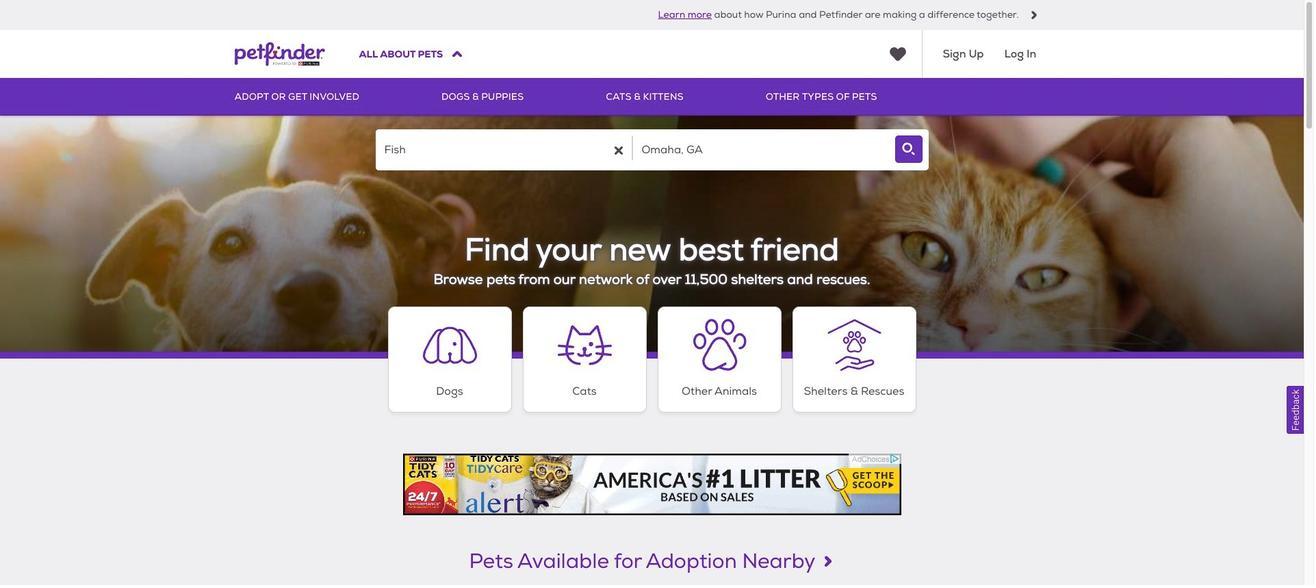 Task type: vqa. For each thing, say whether or not it's contained in the screenshot.
location search suggestions "list box"
no



Task type: locate. For each thing, give the bounding box(es) containing it.
Search Terrier, Kitten, etc. text field
[[376, 129, 632, 171]]

primary element
[[235, 78, 1070, 116]]

Enter City, State, or ZIP text field
[[633, 129, 889, 171]]

9c2b2 image
[[1030, 11, 1039, 19]]

advertisement element
[[403, 454, 902, 515]]

petfinder logo image
[[235, 30, 325, 78]]



